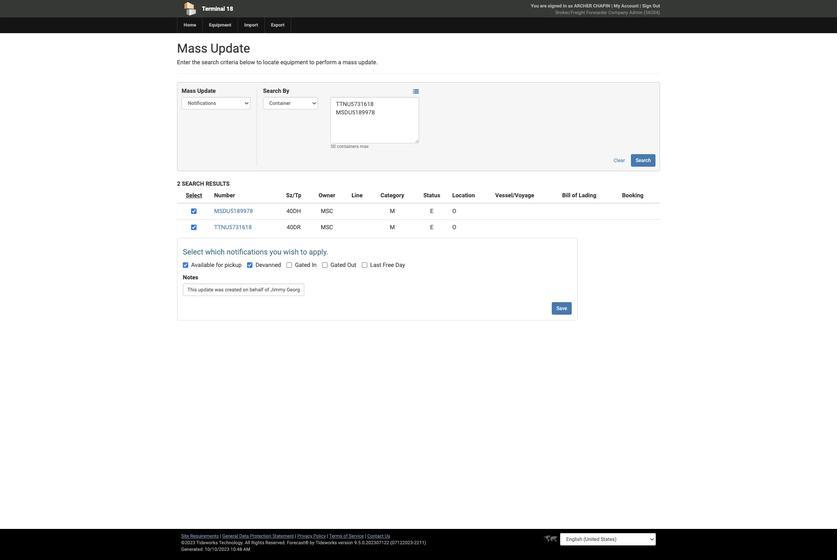 Task type: vqa. For each thing, say whether or not it's contained in the screenshot.
'(LBS)'
no



Task type: locate. For each thing, give the bounding box(es) containing it.
search right clear button at the top right
[[636, 158, 652, 164]]

1 gated from the left
[[295, 262, 311, 269]]

location
[[453, 192, 475, 199]]

free
[[383, 262, 394, 269]]

terminal 18
[[202, 5, 233, 12]]

2 e from the top
[[431, 224, 434, 231]]

general
[[222, 534, 238, 539]]

data
[[239, 534, 249, 539]]

(07122023-
[[391, 541, 414, 546]]

search for search
[[636, 158, 652, 164]]

select up available
[[183, 248, 204, 257]]

equipment
[[209, 22, 232, 28]]

0 horizontal spatial search
[[182, 181, 204, 187]]

terms of service link
[[330, 534, 364, 539]]

are
[[541, 3, 547, 9]]

service
[[349, 534, 364, 539]]

results
[[206, 181, 230, 187]]

as
[[568, 3, 573, 9]]

40dh
[[287, 208, 301, 215]]

show list image
[[413, 89, 419, 94]]

save button
[[552, 303, 572, 315]]

update down search
[[197, 88, 216, 94]]

1 o from the top
[[453, 208, 457, 215]]

mass
[[177, 41, 208, 56], [182, 88, 196, 94]]

|
[[612, 3, 613, 9], [640, 3, 642, 9], [220, 534, 221, 539], [295, 534, 296, 539], [327, 534, 328, 539], [365, 534, 367, 539]]

msc up the apply.
[[321, 224, 333, 231]]

1 vertical spatial mass
[[182, 88, 196, 94]]

search right 2
[[182, 181, 204, 187]]

0 vertical spatial o
[[453, 208, 457, 215]]

bill
[[563, 192, 571, 199]]

2 gated from the left
[[331, 262, 346, 269]]

gated out
[[331, 262, 357, 269]]

export link
[[265, 17, 291, 33]]

account
[[622, 3, 639, 9]]

site requirements link
[[181, 534, 219, 539]]

policy
[[314, 534, 326, 539]]

gated left in
[[295, 262, 311, 269]]

update up criteria
[[211, 41, 250, 56]]

1 horizontal spatial gated
[[331, 262, 346, 269]]

search
[[202, 59, 219, 66]]

TTNU5731618 MSDU5189978 text field
[[331, 97, 420, 144]]

1 vertical spatial update
[[197, 88, 216, 94]]

update for mass update enter the search criteria below to locate equipment to perform a mass update.
[[211, 41, 250, 56]]

| left my
[[612, 3, 613, 9]]

below
[[240, 59, 255, 66]]

2 msc from the top
[[321, 224, 333, 231]]

a
[[338, 59, 342, 66]]

of right bill
[[572, 192, 578, 199]]

perform
[[316, 59, 337, 66]]

notes
[[183, 274, 198, 281]]

to left perform
[[310, 59, 315, 66]]

0 horizontal spatial of
[[344, 534, 348, 539]]

40dr
[[287, 224, 301, 231]]

1 vertical spatial m
[[390, 224, 395, 231]]

the
[[192, 59, 200, 66]]

available for pickup
[[191, 262, 242, 269]]

1 horizontal spatial out
[[653, 3, 661, 9]]

booking
[[623, 192, 644, 199]]

contact us link
[[368, 534, 390, 539]]

my
[[614, 3, 621, 9]]

terms
[[330, 534, 343, 539]]

search inside "search" button
[[636, 158, 652, 164]]

protection
[[250, 534, 272, 539]]

in
[[312, 262, 317, 269]]

privacy policy link
[[298, 534, 326, 539]]

e
[[431, 208, 434, 215], [431, 224, 434, 231]]

out
[[653, 3, 661, 9], [348, 262, 357, 269]]

| up 9.5.0.202307122
[[365, 534, 367, 539]]

contact
[[368, 534, 384, 539]]

m for 40dr
[[390, 224, 395, 231]]

mass update
[[182, 88, 216, 94]]

msdu5189978
[[214, 208, 253, 215]]

0 vertical spatial search
[[263, 88, 281, 94]]

sign out link
[[643, 3, 661, 9]]

0 vertical spatial e
[[431, 208, 434, 215]]

owner
[[319, 192, 336, 199]]

m
[[390, 208, 395, 215], [390, 224, 395, 231]]

1 msc from the top
[[321, 208, 333, 215]]

statement
[[273, 534, 294, 539]]

to
[[257, 59, 262, 66], [310, 59, 315, 66], [301, 248, 307, 257]]

vessel/voyage
[[496, 192, 535, 199]]

out left last
[[348, 262, 357, 269]]

wish
[[284, 248, 299, 257]]

search for search by
[[263, 88, 281, 94]]

terminal
[[202, 5, 225, 12]]

clear button
[[610, 155, 630, 167]]

0 vertical spatial out
[[653, 3, 661, 9]]

0 horizontal spatial gated
[[295, 262, 311, 269]]

select which notifications you wish to apply.
[[183, 248, 329, 257]]

containers
[[337, 144, 359, 150]]

of inside the site requirements | general data protection statement | privacy policy | terms of service | contact us ©2023 tideworks technology. all rights reserved. forecast® by tideworks version 9.5.0.202307122 (07122023-2211) generated: 10/10/2023 10:48 am
[[344, 534, 348, 539]]

1 vertical spatial search
[[636, 158, 652, 164]]

1 vertical spatial of
[[344, 534, 348, 539]]

archer
[[575, 3, 593, 9]]

o
[[453, 208, 457, 215], [453, 224, 457, 231]]

2 o from the top
[[453, 224, 457, 231]]

msc down owner
[[321, 208, 333, 215]]

0 vertical spatial m
[[390, 208, 395, 215]]

1 vertical spatial msc
[[321, 224, 333, 231]]

1 e from the top
[[431, 208, 434, 215]]

update inside mass update enter the search criteria below to locate equipment to perform a mass update.
[[211, 41, 250, 56]]

0 vertical spatial select
[[186, 192, 202, 199]]

e for 40dh
[[431, 208, 434, 215]]

enter
[[177, 59, 191, 66]]

mass update enter the search criteria below to locate equipment to perform a mass update.
[[177, 41, 378, 66]]

None checkbox
[[191, 225, 197, 230], [183, 263, 188, 268], [287, 263, 292, 268], [191, 225, 197, 230], [183, 263, 188, 268], [287, 263, 292, 268]]

2 vertical spatial search
[[182, 181, 204, 187]]

mass down enter
[[182, 88, 196, 94]]

1 m from the top
[[390, 208, 395, 215]]

sign
[[643, 3, 652, 9]]

1 vertical spatial e
[[431, 224, 434, 231]]

msc
[[321, 208, 333, 215], [321, 224, 333, 231]]

signed
[[548, 3, 562, 9]]

1 vertical spatial out
[[348, 262, 357, 269]]

gated for gated out
[[331, 262, 346, 269]]

gated right in
[[331, 262, 346, 269]]

0 vertical spatial update
[[211, 41, 250, 56]]

mass inside mass update enter the search criteria below to locate equipment to perform a mass update.
[[177, 41, 208, 56]]

1 horizontal spatial search
[[263, 88, 281, 94]]

None checkbox
[[191, 209, 197, 214], [247, 263, 253, 268], [322, 263, 328, 268], [362, 263, 368, 268], [191, 209, 197, 214], [247, 263, 253, 268], [322, 263, 328, 268], [362, 263, 368, 268]]

you are signed in as archer chapin | my account | sign out broker/freight forwarder company admin (58204)
[[531, 3, 661, 15]]

update.
[[359, 59, 378, 66]]

1 vertical spatial o
[[453, 224, 457, 231]]

0 vertical spatial msc
[[321, 208, 333, 215]]

2 horizontal spatial search
[[636, 158, 652, 164]]

18
[[227, 5, 233, 12]]

0 vertical spatial of
[[572, 192, 578, 199]]

home
[[184, 22, 196, 28]]

mass up the the at the left of the page
[[177, 41, 208, 56]]

0 vertical spatial mass
[[177, 41, 208, 56]]

search left by at the top left of page
[[263, 88, 281, 94]]

Notes text field
[[183, 284, 304, 296]]

out up (58204)
[[653, 3, 661, 9]]

select for select
[[186, 192, 202, 199]]

chapin
[[594, 3, 611, 9]]

1 vertical spatial select
[[183, 248, 204, 257]]

gated
[[295, 262, 311, 269], [331, 262, 346, 269]]

to right below
[[257, 59, 262, 66]]

to right wish
[[301, 248, 307, 257]]

select down '2 search results'
[[186, 192, 202, 199]]

of up version
[[344, 534, 348, 539]]

2 horizontal spatial to
[[310, 59, 315, 66]]

2 m from the top
[[390, 224, 395, 231]]



Task type: describe. For each thing, give the bounding box(es) containing it.
search by
[[263, 88, 290, 94]]

apply.
[[309, 248, 329, 257]]

gated for gated in
[[295, 262, 311, 269]]

mass for mass update enter the search criteria below to locate equipment to perform a mass update.
[[177, 41, 208, 56]]

generated:
[[181, 547, 204, 553]]

home link
[[177, 17, 203, 33]]

0 horizontal spatial out
[[348, 262, 357, 269]]

2
[[177, 181, 181, 187]]

out inside you are signed in as archer chapin | my account | sign out broker/freight forwarder company admin (58204)
[[653, 3, 661, 9]]

m for 40dh
[[390, 208, 395, 215]]

sz/tp
[[286, 192, 302, 199]]

broker/freight
[[556, 10, 586, 15]]

last
[[371, 262, 382, 269]]

criteria
[[221, 59, 238, 66]]

update for mass update
[[197, 88, 216, 94]]

10:48
[[231, 547, 242, 553]]

select for select which notifications you wish to apply.
[[183, 248, 204, 257]]

site requirements | general data protection statement | privacy policy | terms of service | contact us ©2023 tideworks technology. all rights reserved. forecast® by tideworks version 9.5.0.202307122 (07122023-2211) generated: 10/10/2023 10:48 am
[[181, 534, 427, 553]]

reserved.
[[266, 541, 286, 546]]

line
[[352, 192, 363, 199]]

o for 40dh
[[453, 208, 457, 215]]

last free day
[[371, 262, 405, 269]]

gated in
[[295, 262, 317, 269]]

bill of lading
[[563, 192, 597, 199]]

you
[[270, 248, 282, 257]]

| left general
[[220, 534, 221, 539]]

o for 40dr
[[453, 224, 457, 231]]

1 horizontal spatial to
[[301, 248, 307, 257]]

technology.
[[219, 541, 244, 546]]

admin
[[630, 10, 643, 15]]

number
[[214, 192, 235, 199]]

category
[[381, 192, 405, 199]]

0 horizontal spatial to
[[257, 59, 262, 66]]

save
[[557, 306, 568, 312]]

tideworks
[[316, 541, 337, 546]]

export
[[271, 22, 285, 28]]

e for 40dr
[[431, 224, 434, 231]]

50
[[331, 144, 336, 150]]

| up forecast®
[[295, 534, 296, 539]]

in
[[563, 3, 567, 9]]

clear
[[614, 158, 626, 164]]

for
[[216, 262, 223, 269]]

rights
[[251, 541, 265, 546]]

import link
[[238, 17, 265, 33]]

privacy
[[298, 534, 313, 539]]

ttnu5731618 link
[[214, 224, 252, 231]]

| up the tideworks
[[327, 534, 328, 539]]

search button
[[632, 155, 656, 167]]

10/10/2023
[[205, 547, 230, 553]]

mass
[[343, 59, 357, 66]]

2 search results
[[177, 181, 230, 187]]

all
[[245, 541, 250, 546]]

my account link
[[614, 3, 639, 9]]

available
[[191, 262, 215, 269]]

pickup
[[225, 262, 242, 269]]

equipment
[[281, 59, 308, 66]]

terminal 18 link
[[177, 0, 371, 17]]

| left sign
[[640, 3, 642, 9]]

am
[[243, 547, 251, 553]]

equipment link
[[203, 17, 238, 33]]

©2023 tideworks
[[181, 541, 218, 546]]

lading
[[579, 192, 597, 199]]

max
[[360, 144, 369, 150]]

version
[[338, 541, 353, 546]]

forecast®
[[287, 541, 309, 546]]

mass for mass update
[[182, 88, 196, 94]]

50 containers max
[[331, 144, 369, 150]]

2211)
[[414, 541, 427, 546]]

msdu5189978 link
[[214, 208, 253, 215]]

by
[[310, 541, 315, 546]]

msc for 40dr
[[321, 224, 333, 231]]

msc for 40dh
[[321, 208, 333, 215]]

import
[[244, 22, 258, 28]]

us
[[385, 534, 390, 539]]

site
[[181, 534, 189, 539]]

forwarder
[[587, 10, 608, 15]]

status
[[424, 192, 441, 199]]

company
[[609, 10, 629, 15]]

you
[[531, 3, 539, 9]]

1 horizontal spatial of
[[572, 192, 578, 199]]

which
[[205, 248, 225, 257]]



